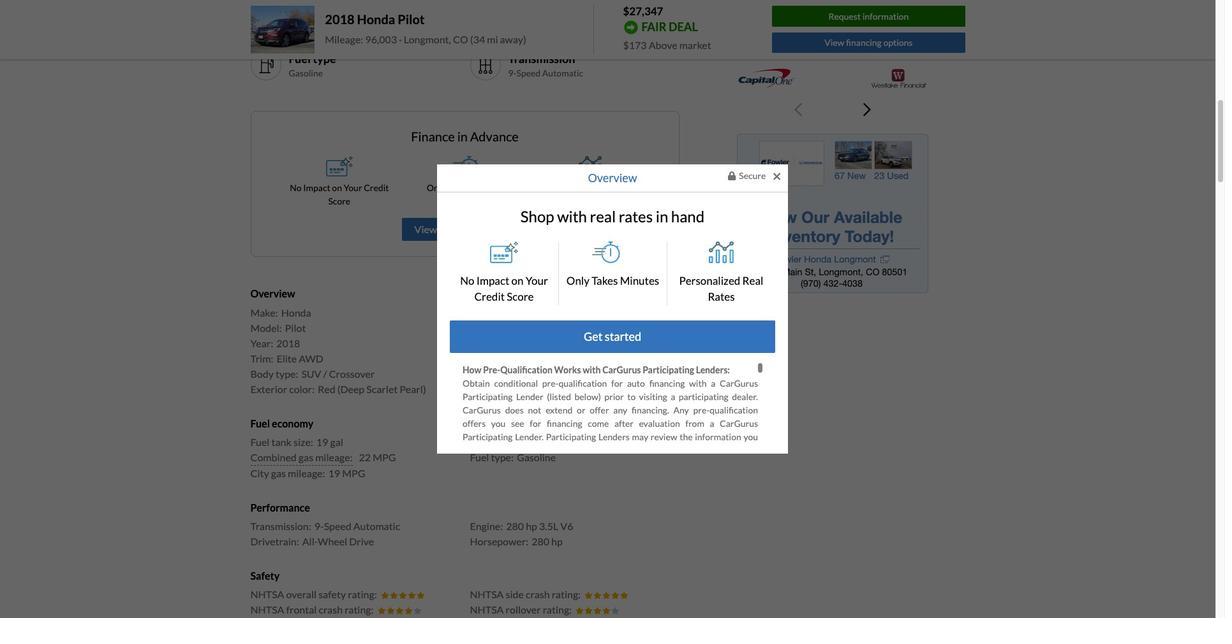 Task type: vqa. For each thing, say whether or not it's contained in the screenshot.


Task type: locate. For each thing, give the bounding box(es) containing it.
and down lenders,
[[720, 472, 734, 483]]

view financing options
[[824, 37, 913, 48], [414, 224, 515, 236]]

0 horizontal spatial no impact on your credit score
[[290, 183, 389, 207]]

include up could
[[650, 539, 678, 550]]

pilot right model: at the left bottom
[[285, 322, 306, 334]]

0 horizontal spatial your
[[344, 183, 362, 194]]

title,
[[740, 566, 758, 577]]

0 horizontal spatial type:
[[276, 368, 298, 380]]

fuel inside fuel type gasoline
[[289, 52, 311, 66]]

only takes minutes up (beige)
[[566, 274, 659, 288]]

credit
[[364, 183, 389, 194], [474, 291, 505, 304]]

1 horizontal spatial dealer.
[[611, 579, 637, 590]]

0 vertical spatial color:
[[506, 307, 532, 319]]

hp
[[526, 521, 537, 533], [551, 536, 563, 548]]

not down an
[[677, 566, 690, 577]]

0 vertical spatial rates
[[615, 183, 637, 194]]

or right 'one'
[[595, 459, 604, 470]]

vehicle.
[[518, 539, 547, 550]]

red
[[318, 383, 335, 395]]

offer up down in the bottom of the page
[[569, 539, 589, 550]]

safety
[[250, 570, 280, 583]]

lenders:
[[696, 365, 730, 376]]

rating: down safety on the bottom left of the page
[[345, 604, 374, 616]]

color: inside interior color: brown (beige) mileage: 96,003 mi condition: used vin: 5fnyf6h09jb024065 stock number: l240099a
[[506, 307, 532, 319]]

no inside shop with real rates in hand dialog
[[460, 274, 474, 288]]

nhtsa side crash rating:
[[470, 589, 581, 601]]

automatic down transmission
[[542, 68, 583, 79]]

can up rollover
[[519, 593, 533, 604]]

1 horizontal spatial speed
[[516, 68, 540, 79]]

information down from
[[695, 432, 741, 443]]

gas down combined
[[271, 468, 286, 480]]

automatic
[[542, 68, 583, 79], [353, 521, 400, 533]]

interior
[[470, 307, 504, 319]]

0 horizontal spatial no
[[664, 445, 674, 456]]

0 vertical spatial impact
[[861, 21, 894, 34]]

charged
[[551, 579, 583, 590]]

2 vertical spatial your
[[668, 485, 686, 496]]

0 horizontal spatial information
[[695, 432, 741, 443]]

pre- up (listed
[[542, 378, 559, 389]]

rating: up conditionally in the left bottom of the page
[[552, 589, 581, 601]]

not down vehicles
[[531, 499, 544, 510]]

qualify inside remember, your pre-qualification can only be used for the purchase of one, personal use vehicle. the offer summary will include an estimate of the financing terms (including down payment) you could qualify for when you apply for financing at the dealer. these estimates may not include tax, title, license, and other fees charged by the dealer. when you are ready to finance a vehicle, you can send your offer summary to a participating dealer to let them know you are conditionally pre-qualified for auto financing
[[675, 552, 701, 563]]

type: down elite
[[276, 368, 298, 380]]

minutes
[[471, 183, 503, 194], [620, 274, 659, 288]]

0 horizontal spatial and
[[493, 579, 508, 590]]

transmission image
[[475, 55, 495, 76]]

and inside remember, your pre-qualification can only be used for the purchase of one, personal use vehicle. the offer summary will include an estimate of the financing terms (including down payment) you could qualify for when you apply for financing at the dealer. these estimates may not include tax, title, license, and other fees charged by the dealer. when you are ready to finance a vehicle, you can send your offer summary to a participating dealer to let them know you are conditionally pre-qualified for auto financing
[[493, 579, 508, 590]]

color: inside make: honda model: pilot year: 2018 trim: elite awd body type: suv / crossover exterior color: red (deep scarlet pearl)
[[289, 383, 315, 395]]

or
[[577, 405, 585, 416], [595, 459, 604, 470]]

mi inside interior color: brown (beige) mileage: 96,003 mi condition: used vin: 5fnyf6h09jb024065 stock number: l240099a
[[545, 322, 556, 334]]

minutes down advance
[[471, 183, 503, 194]]

your
[[344, 183, 362, 194], [526, 274, 548, 288], [668, 485, 686, 496]]

no
[[846, 21, 859, 34], [664, 445, 674, 456]]

1 vertical spatial can
[[519, 593, 533, 604]]

of left our
[[629, 459, 637, 470]]

280 up (including
[[532, 536, 549, 548]]

1 vertical spatial not
[[531, 499, 544, 510]]

1 horizontal spatial will
[[632, 539, 646, 550]]

96,003 up used
[[511, 322, 543, 334]]

one
[[578, 459, 593, 470]]

to right prior on the bottom
[[627, 392, 636, 403]]

2 horizontal spatial dealer.
[[732, 392, 758, 403]]

0 horizontal spatial color:
[[289, 383, 315, 395]]

0 horizontal spatial see
[[511, 418, 524, 429]]

above
[[649, 39, 677, 51]]

include up the ready
[[693, 566, 721, 577]]

1 vertical spatial color:
[[289, 383, 315, 395]]

below)
[[575, 392, 601, 403]]

auto right qualified
[[671, 606, 689, 617]]

the inside the how pre-qualification works with cargurus participating lenders: obtain conditional pre-qualification for auto financing with a cargurus participating lender (listed below) prior to visiting a participating dealer. cargurus does not extend or offer any financing. any pre-qualification offers you see for financing come after evaluation from a cargurus participating lender. participating lenders may review the information you provide to determine whether you pre-qualify with no impact to your credit score. if you pre-qualify with one or more of our participating lenders, you will be able to see your estimated monthly payments, aprs and offer summaries for vehicles you may be considering. your request for pre- qualification may not be submitted to all participating lenders.
[[680, 432, 693, 443]]

1 vertical spatial gasoline
[[517, 452, 556, 464]]

0 vertical spatial auto
[[627, 378, 645, 389]]

chevron right image
[[863, 102, 871, 118]]

gasoline
[[289, 68, 323, 79], [517, 452, 556, 464]]

options down request information button
[[883, 37, 913, 48]]

conditional
[[494, 378, 538, 389]]

1 vertical spatial see
[[529, 472, 542, 483]]

1 vertical spatial no impact on your credit score
[[460, 274, 548, 304]]

0 horizontal spatial view
[[414, 224, 437, 236]]

will inside the how pre-qualification works with cargurus participating lenders: obtain conditional pre-qualification for auto financing with a cargurus participating lender (listed below) prior to visiting a participating dealer. cargurus does not extend or offer any financing. any pre-qualification offers you see for financing come after evaluation from a cargurus participating lender. participating lenders may review the information you provide to determine whether you pre-qualify with no impact to your credit score. if you pre-qualify with one or more of our participating lenders, you will be able to see your estimated monthly payments, aprs and offer summaries for vehicles you may be considering. your request for pre- qualification may not be submitted to all participating lenders.
[[463, 472, 476, 483]]

1 vertical spatial pilot
[[285, 322, 306, 334]]

or down the below)
[[577, 405, 585, 416]]

mileage: down interior at the left of the page
[[470, 322, 508, 334]]

qualification
[[559, 378, 607, 389], [710, 405, 758, 416], [463, 499, 511, 510], [546, 526, 594, 537]]

in
[[457, 129, 468, 145], [656, 207, 668, 226]]

payment)
[[593, 552, 630, 563]]

9- inside transmission 9-speed automatic
[[508, 68, 516, 79]]

transmission:
[[250, 521, 311, 533]]

minutes inside shop with real rates in hand dialog
[[620, 274, 659, 288]]

honda for model:
[[281, 307, 311, 319]]

impact down from
[[676, 445, 702, 456]]

summary up qualified
[[599, 593, 636, 604]]

1 horizontal spatial personalized real rates
[[679, 274, 763, 304]]

overall
[[286, 589, 317, 601]]

only takes minutes down finance in advance
[[427, 183, 503, 194]]

fuel inside highway gas mileage: 26 mpg fuel type: gasoline
[[470, 452, 489, 464]]

information inside button
[[862, 11, 909, 22]]

v6
[[560, 521, 573, 533]]

the right by
[[596, 579, 609, 590]]

aprs
[[694, 472, 715, 483]]

these
[[592, 566, 616, 577]]

lender
[[516, 392, 543, 403]]

will inside remember, your pre-qualification can only be used for the purchase of one, personal use vehicle. the offer summary will include an estimate of the financing terms (including down payment) you could qualify for when you apply for financing at the dealer. these estimates may not include tax, title, license, and other fees charged by the dealer. when you are ready to finance a vehicle, you can send your offer summary to a participating dealer to let them know you are conditionally pre-qualified for auto financing
[[632, 539, 646, 550]]

1 vertical spatial no
[[664, 445, 674, 456]]

only up (beige)
[[566, 274, 589, 288]]

gas right highway
[[511, 436, 526, 448]]

0 vertical spatial no
[[846, 21, 859, 34]]

mileage: down gal
[[315, 452, 353, 464]]

1 vertical spatial and
[[493, 579, 508, 590]]

used
[[643, 526, 662, 537]]

speed inside transmission 9-speed automatic
[[516, 68, 540, 79]]

0 vertical spatial of
[[629, 459, 637, 470]]

auto inside remember, your pre-qualification can only be used for the purchase of one, personal use vehicle. the offer summary will include an estimate of the financing terms (including down payment) you could qualify for when you apply for financing at the dealer. these estimates may not include tax, title, license, and other fees charged by the dealer. when you are ready to finance a vehicle, you can send your offer summary to a participating dealer to let them know you are conditionally pre-qualified for auto financing
[[671, 606, 689, 617]]

will up summaries
[[463, 472, 476, 483]]

0 horizontal spatial 96,003
[[365, 33, 397, 46]]

1 horizontal spatial 9-
[[508, 68, 516, 79]]

cargurus
[[602, 365, 641, 376], [720, 378, 758, 389], [463, 405, 501, 416], [720, 418, 758, 429]]

rating: for nhtsa overall safety rating:
[[348, 589, 377, 601]]

96,003 inside 2018 honda pilot mileage: 96,003 · longmont, co (34 mi away)
[[365, 33, 397, 46]]

1 horizontal spatial personalized
[[679, 274, 740, 288]]

finance in advance
[[411, 129, 519, 145]]

1 horizontal spatial 96,003
[[511, 322, 543, 334]]

automatic inside the transmission: 9-speed automatic drivetrain: all-wheel drive
[[353, 521, 400, 533]]

1 vertical spatial impact
[[676, 445, 702, 456]]

review
[[651, 432, 677, 443]]

1 horizontal spatial pre-
[[702, 21, 723, 34]]

mileage:
[[325, 33, 363, 46], [470, 322, 508, 334]]

mileage: up type
[[325, 33, 363, 46]]

pilot
[[398, 12, 425, 27], [285, 322, 306, 334]]

may down estimated
[[581, 485, 597, 496]]

0 vertical spatial participating
[[679, 392, 728, 403]]

0 vertical spatial 2018
[[325, 12, 355, 27]]

request
[[691, 485, 721, 496]]

your inside the how pre-qualification works with cargurus participating lenders: obtain conditional pre-qualification for auto financing with a cargurus participating lender (listed below) prior to visiting a participating dealer. cargurus does not extend or offer any financing. any pre-qualification offers you see for financing come after evaluation from a cargurus participating lender. participating lenders may review the information you provide to determine whether you pre-qualify with no impact to your credit score. if you pre-qualify with one or more of our participating lenders, you will be able to see your estimated monthly payments, aprs and offer summaries for vehicles you may be considering. your request for pre- qualification may not be submitted to all participating lenders.
[[668, 485, 686, 496]]

automatic for transmission:
[[353, 521, 400, 533]]

speed up wheel
[[324, 521, 351, 533]]

purchase
[[693, 526, 729, 537]]

options left shop
[[482, 224, 515, 236]]

1 vertical spatial will
[[632, 539, 646, 550]]

lock image
[[728, 172, 736, 180]]

nhtsa for nhtsa overall safety rating:
[[250, 589, 284, 601]]

overview up make:
[[250, 288, 295, 300]]

takes
[[447, 183, 469, 194], [592, 274, 618, 288]]

a
[[711, 378, 715, 389], [671, 392, 675, 403], [710, 418, 714, 429], [463, 593, 467, 604], [649, 593, 654, 604]]

be inside remember, your pre-qualification can only be used for the purchase of one, personal use vehicle. the offer summary will include an estimate of the financing terms (including down payment) you could qualify for when you apply for financing at the dealer. these estimates may not include tax, title, license, and other fees charged by the dealer. when you are ready to finance a vehicle, you can send your offer summary to a participating dealer to let them know you are conditionally pre-qualified for auto financing
[[631, 526, 641, 537]]

pre- down determine at bottom left
[[513, 459, 529, 470]]

co
[[453, 33, 468, 46]]

your up use
[[509, 526, 527, 537]]

nhtsa for nhtsa side crash rating:
[[470, 589, 504, 601]]

only down finance
[[427, 183, 446, 194]]

only takes minutes
[[427, 183, 503, 194], [566, 274, 659, 288]]

1 vertical spatial honda
[[281, 307, 311, 319]]

and
[[720, 472, 734, 483], [493, 579, 508, 590]]

0 horizontal spatial pre-
[[483, 365, 500, 376]]

pre-
[[542, 378, 559, 389], [693, 405, 710, 416], [599, 445, 616, 456], [513, 459, 529, 470], [742, 485, 758, 496], [529, 526, 546, 537], [602, 606, 618, 617]]

fuel left economy
[[250, 418, 270, 430]]

9- for transmission:
[[314, 521, 324, 533]]

1 horizontal spatial only
[[566, 274, 589, 288]]

1 vertical spatial 22
[[359, 452, 371, 464]]

the right at
[[548, 566, 561, 577]]

gas down size:
[[298, 452, 313, 464]]

to up dealer at the bottom right
[[719, 579, 728, 590]]

9- up all-
[[314, 521, 324, 533]]

1 horizontal spatial impact
[[861, 21, 894, 34]]

96,003 inside interior color: brown (beige) mileage: 96,003 mi condition: used vin: 5fnyf6h09jb024065 stock number: l240099a
[[511, 322, 543, 334]]

participating inside the how pre-qualification works with cargurus participating lenders: obtain conditional pre-qualification for auto financing with a cargurus participating lender (listed below) prior to visiting a participating dealer. cargurus does not extend or offer any financing. any pre-qualification offers you see for financing come after evaluation from a cargurus participating lender. participating lenders may review the information you provide to determine whether you pre-qualify with no impact to your credit score. if you pre-qualify with one or more of our participating lenders, you will be able to see your estimated monthly payments, aprs and offer summaries for vehicles you may be considering. your request for pre- qualification may not be submitted to all participating lenders.
[[679, 392, 728, 403]]

honda inside make: honda model: pilot year: 2018 trim: elite awd body type: suv / crossover exterior color: red (deep scarlet pearl)
[[281, 307, 311, 319]]

2 vertical spatial gas
[[271, 468, 286, 480]]

fair
[[642, 20, 666, 34]]

0 vertical spatial dealer.
[[732, 392, 758, 403]]

not inside remember, your pre-qualification can only be used for the purchase of one, personal use vehicle. the offer summary will include an estimate of the financing terms (including down payment) you could qualify for when you apply for financing at the dealer. these estimates may not include tax, title, license, and other fees charged by the dealer. when you are ready to finance a vehicle, you can send your offer summary to a participating dealer to let them know you are conditionally pre-qualified for auto financing
[[677, 566, 690, 577]]

number:
[[497, 368, 534, 380]]

1 horizontal spatial your
[[526, 274, 548, 288]]

type:
[[276, 368, 298, 380], [491, 452, 514, 464]]

honda
[[357, 12, 395, 27], [281, 307, 311, 319]]

lenders
[[598, 432, 630, 443]]

real
[[596, 183, 613, 194], [742, 274, 763, 288]]

0 horizontal spatial view financing options button
[[402, 219, 528, 241]]

may down could
[[658, 566, 675, 577]]

0 vertical spatial personalized
[[544, 183, 594, 194]]

1 horizontal spatial overview
[[588, 171, 637, 185]]

pre-qualify for financing with no impact to your credit score.
[[702, 21, 963, 51]]

options
[[883, 37, 913, 48], [482, 224, 515, 236]]

0 vertical spatial 9-
[[508, 68, 516, 79]]

automatic inside transmission 9-speed automatic
[[542, 68, 583, 79]]

dealer. inside the how pre-qualification works with cargurus participating lenders: obtain conditional pre-qualification for auto financing with a cargurus participating lender (listed below) prior to visiting a participating dealer. cargurus does not extend or offer any financing. any pre-qualification offers you see for financing come after evaluation from a cargurus participating lender. participating lenders may review the information you provide to determine whether you pre-qualify with no impact to your credit score. if you pre-qualify with one or more of our participating lenders, you will be able to see your estimated monthly payments, aprs and offer summaries for vehicles you may be considering. your request for pre- qualification may not be submitted to all participating lenders.
[[732, 392, 758, 403]]

1 horizontal spatial on
[[511, 274, 523, 288]]

color: left brown
[[506, 307, 532, 319]]

shop
[[521, 207, 554, 226]]

participating up any
[[679, 392, 728, 403]]

will down used
[[632, 539, 646, 550]]

overview inside shop with real rates in hand dialog
[[588, 171, 637, 185]]

considering.
[[616, 485, 663, 496]]

fuel inside fuel tank size: 19 gal combined gas mileage: 22 mpg city gas mileage: 19 mpg
[[250, 436, 270, 448]]

mileage: left 26
[[528, 436, 565, 448]]

1 vertical spatial include
[[693, 566, 721, 577]]

1 horizontal spatial in
[[656, 207, 668, 226]]

1 vertical spatial on
[[511, 274, 523, 288]]

takes inside shop with real rates in hand dialog
[[592, 274, 618, 288]]

0 vertical spatial 96,003
[[365, 33, 397, 46]]

2 vertical spatial dealer.
[[611, 579, 637, 590]]

see up vehicles
[[529, 472, 542, 483]]

be right only
[[631, 526, 641, 537]]

advance
[[470, 129, 519, 145]]

1 vertical spatial no
[[460, 274, 474, 288]]

only inside shop with real rates in hand dialog
[[566, 274, 589, 288]]

qualification inside remember, your pre-qualification can only be used for the purchase of one, personal use vehicle. the offer summary will include an estimate of the financing terms (including down payment) you could qualify for when you apply for financing at the dealer. these estimates may not include tax, title, license, and other fees charged by the dealer. when you are ready to finance a vehicle, you can send your offer summary to a participating dealer to let them know you are conditionally pre-qualified for auto financing
[[546, 526, 594, 537]]

pilot up ·
[[398, 12, 425, 27]]

280 up use
[[506, 521, 524, 533]]

tank
[[272, 436, 292, 448]]

vin:
[[470, 353, 490, 365]]

9- right transmission image
[[508, 68, 516, 79]]

mileage: down size:
[[288, 468, 325, 480]]

pre- up market
[[702, 21, 723, 34]]

overview up shop with real rates in hand
[[588, 171, 637, 185]]

score. inside the how pre-qualification works with cargurus participating lenders: obtain conditional pre-qualification for auto financing with a cargurus participating lender (listed below) prior to visiting a participating dealer. cargurus does not extend or offer any financing. any pre-qualification offers you see for financing come after evaluation from a cargurus participating lender. participating lenders may review the information you provide to determine whether you pre-qualify with no impact to your credit score. if you pre-qualify with one or more of our participating lenders, you will be able to see your estimated monthly payments, aprs and offer summaries for vehicles you may be considering. your request for pre- qualification may not be submitted to all participating lenders.
[[463, 459, 486, 470]]

nhtsa frontal crash rating:
[[250, 604, 374, 616]]

0 horizontal spatial credit
[[735, 445, 758, 456]]

0 horizontal spatial honda
[[281, 307, 311, 319]]

gasoline down type
[[289, 68, 323, 79]]

0 vertical spatial 280
[[506, 521, 524, 533]]

type: inside highway gas mileage: 26 mpg fuel type: gasoline
[[491, 452, 514, 464]]

0 vertical spatial view
[[824, 37, 844, 48]]

a up them
[[463, 593, 467, 604]]

1 horizontal spatial score
[[507, 291, 534, 304]]

takes up (beige)
[[592, 274, 618, 288]]

1 vertical spatial rates
[[708, 291, 735, 304]]

0 horizontal spatial only
[[427, 183, 446, 194]]

1 horizontal spatial color:
[[506, 307, 532, 319]]

0 horizontal spatial will
[[463, 472, 476, 483]]

0 vertical spatial speed
[[516, 68, 540, 79]]

make:
[[250, 307, 278, 319]]

when
[[719, 552, 741, 563]]

how
[[463, 365, 481, 376]]

1 vertical spatial your
[[526, 274, 548, 288]]

for inside pre-qualify for financing with no impact to your credit score.
[[759, 21, 773, 34]]

1 horizontal spatial type:
[[491, 452, 514, 464]]

speed inside the transmission: 9-speed automatic drivetrain: all-wheel drive
[[324, 521, 351, 533]]

summary up the "payment)" at the bottom of page
[[592, 539, 629, 550]]

suv
[[301, 368, 321, 380]]

in inside shop with real rates in hand dialog
[[656, 207, 668, 226]]

participating inside remember, your pre-qualification can only be used for the purchase of one, personal use vehicle. the offer summary will include an estimate of the financing terms (including down payment) you could qualify for when you apply for financing at the dealer. these estimates may not include tax, title, license, and other fees charged by the dealer. when you are ready to finance a vehicle, you can send your offer summary to a participating dealer to let them know you are conditionally pre-qualified for auto financing
[[657, 593, 706, 604]]

0 vertical spatial no
[[290, 183, 302, 194]]

pre- up from
[[693, 405, 710, 416]]

honda for pilot
[[357, 12, 395, 27]]

cargurus down the lenders:
[[720, 378, 758, 389]]

0 vertical spatial gas
[[511, 436, 526, 448]]

0 horizontal spatial 2018
[[276, 337, 300, 349]]

gas inside highway gas mileage: 26 mpg fuel type: gasoline
[[511, 436, 526, 448]]

1 vertical spatial mileage:
[[315, 452, 353, 464]]

2018 honda pilot image
[[250, 5, 315, 54]]

1 horizontal spatial gas
[[298, 452, 313, 464]]

finance
[[730, 579, 758, 590]]

to left let
[[737, 593, 745, 604]]

1 vertical spatial minutes
[[620, 274, 659, 288]]

crash up rollover
[[526, 589, 550, 601]]

are
[[680, 579, 693, 590], [530, 606, 543, 617]]

0 vertical spatial see
[[511, 418, 524, 429]]

19 left gal
[[316, 436, 328, 448]]

close financing wizard image
[[773, 171, 780, 183]]

0 horizontal spatial auto
[[627, 378, 645, 389]]

apply
[[463, 566, 484, 577]]

dealer.
[[732, 392, 758, 403], [564, 566, 590, 577], [611, 579, 637, 590]]

mpg 22 mpg
[[289, 8, 321, 35]]

chevron left image
[[794, 102, 802, 118]]

0 horizontal spatial crash
[[319, 604, 343, 616]]

1 vertical spatial dealer.
[[564, 566, 590, 577]]

nhtsa overall safety rating:
[[250, 589, 377, 601]]

impact inside shop with real rates in hand dialog
[[476, 274, 509, 288]]

9- inside the transmission: 9-speed automatic drivetrain: all-wheel drive
[[314, 521, 324, 533]]

only takes minutes inside shop with real rates in hand dialog
[[566, 274, 659, 288]]

(deep
[[337, 383, 364, 395]]

with inside pre-qualify for financing with no impact to your credit score.
[[822, 21, 844, 34]]

summary
[[592, 539, 629, 550], [599, 593, 636, 604]]

0 horizontal spatial impact
[[303, 183, 330, 194]]

offers
[[463, 418, 486, 429]]

for
[[759, 21, 773, 34], [611, 378, 623, 389], [530, 418, 541, 429], [510, 485, 521, 496], [725, 485, 737, 496], [664, 526, 676, 537], [704, 552, 716, 563], [486, 566, 498, 577], [656, 606, 667, 617]]

participating
[[643, 365, 694, 376], [463, 392, 513, 403], [463, 432, 513, 443], [546, 432, 596, 443], [656, 459, 706, 470], [619, 499, 670, 510]]

fuel left type
[[289, 52, 311, 66]]

score. down provide
[[463, 459, 486, 470]]

nhtsa for nhtsa rollover rating:
[[470, 604, 504, 616]]

pearl)
[[400, 383, 426, 395]]

of left the "one,"
[[731, 526, 739, 537]]

information
[[862, 11, 909, 22], [695, 432, 741, 443]]

stock
[[470, 368, 495, 380]]

0 horizontal spatial only takes minutes
[[427, 183, 503, 194]]

19 down gal
[[328, 468, 340, 480]]

(beige)
[[567, 307, 598, 319]]

0 vertical spatial in
[[457, 129, 468, 145]]

summaries
[[463, 485, 505, 496]]

participating down the ready
[[657, 593, 706, 604]]

see
[[511, 418, 524, 429], [529, 472, 542, 483]]

type: up the 'able'
[[491, 452, 514, 464]]

2 vertical spatial not
[[677, 566, 690, 577]]

honda inside 2018 honda pilot mileage: 96,003 · longmont, co (34 mi away)
[[357, 12, 395, 27]]

personalized real rates
[[544, 183, 637, 194], [679, 274, 763, 304]]

can left only
[[596, 526, 610, 537]]

1 horizontal spatial 22
[[359, 452, 371, 464]]

nhtsa for nhtsa frontal crash rating:
[[250, 604, 284, 616]]

qualification down summaries
[[463, 499, 511, 510]]

nhtsa rollover rating:
[[470, 604, 572, 616]]

gal
[[330, 436, 343, 448]]

1 horizontal spatial crash
[[526, 589, 550, 601]]

finance
[[411, 129, 455, 145]]

be up all
[[602, 485, 611, 496]]

1 horizontal spatial rates
[[708, 291, 735, 304]]

rating: for nhtsa side crash rating:
[[552, 589, 581, 601]]

may down after
[[632, 432, 648, 443]]

gasoline inside fuel type gasoline
[[289, 68, 323, 79]]

speed down transmission
[[516, 68, 540, 79]]

color: down suv
[[289, 383, 315, 395]]

26
[[568, 436, 580, 448]]



Task type: describe. For each thing, give the bounding box(es) containing it.
only
[[612, 526, 629, 537]]

0 vertical spatial no impact on your credit score
[[290, 183, 389, 207]]

0 vertical spatial credit
[[364, 183, 389, 194]]

personalized inside "personalized real rates"
[[679, 274, 740, 288]]

qualify inside pre-qualify for financing with no impact to your credit score.
[[723, 21, 756, 34]]

brown
[[535, 307, 565, 319]]

mi inside 2018 honda pilot mileage: 96,003 · longmont, co (34 mi away)
[[487, 33, 498, 46]]

0 vertical spatial real
[[596, 183, 613, 194]]

get
[[584, 330, 603, 344]]

0 horizontal spatial are
[[530, 606, 543, 617]]

participating up provide
[[463, 432, 513, 443]]

other
[[510, 579, 531, 590]]

qualified
[[618, 606, 652, 617]]

deal
[[669, 20, 698, 34]]

credit inside pre-qualify for financing with no impact to your credit score.
[[934, 21, 963, 34]]

·
[[399, 33, 402, 46]]

credit inside the how pre-qualification works with cargurus participating lenders: obtain conditional pre-qualification for auto financing with a cargurus participating lender (listed below) prior to visiting a participating dealer. cargurus does not extend or offer any financing. any pre-qualification offers you see for financing come after evaluation from a cargurus participating lender. participating lenders may review the information you provide to determine whether you pre-qualify with no impact to your credit score. if you pre-qualify with one or more of our participating lenders, you will be able to see your estimated monthly payments, aprs and offer summaries for vehicles you may be considering. your request for pre- qualification may not be submitted to all participating lenders.
[[735, 445, 758, 456]]

lender.
[[515, 432, 544, 443]]

$27,347
[[623, 4, 663, 18]]

drivetrain:
[[250, 536, 299, 548]]

1 vertical spatial gas
[[298, 452, 313, 464]]

the down the "one,"
[[745, 539, 758, 550]]

fuel type image
[[256, 55, 276, 76]]

mpg inside highway gas mileage: 26 mpg fuel type: gasoline
[[582, 436, 605, 448]]

impact inside pre-qualify for financing with no impact to your credit score.
[[861, 21, 894, 34]]

scarlet
[[366, 383, 398, 395]]

1 horizontal spatial hp
[[551, 536, 563, 548]]

your up lenders,
[[715, 445, 733, 456]]

be up summaries
[[481, 472, 490, 483]]

5fnyf6h09jb024065
[[493, 353, 597, 365]]

1 vertical spatial 19
[[328, 468, 340, 480]]

model:
[[250, 322, 282, 334]]

mileage: inside 2018 honda pilot mileage: 96,003 · longmont, co (34 mi away)
[[325, 33, 363, 46]]

how pre-qualification works with cargurus participating lenders: obtain conditional pre-qualification for auto financing with a cargurus participating lender (listed below) prior to visiting a participating dealer. cargurus does not extend or offer any financing. any pre-qualification offers you see for financing come after evaluation from a cargurus participating lender. participating lenders may review the information you provide to determine whether you pre-qualify with no impact to your credit score. if you pre-qualify with one or more of our participating lenders, you will be able to see your estimated monthly payments, aprs and offer summaries for vehicles you may be considering. your request for pre- qualification may not be submitted to all participating lenders.
[[463, 365, 758, 510]]

may down vehicles
[[513, 499, 529, 510]]

all
[[609, 499, 618, 510]]

if
[[488, 459, 494, 470]]

on inside shop with real rates in hand dialog
[[511, 274, 523, 288]]

fair deal
[[642, 20, 698, 34]]

1 vertical spatial of
[[731, 526, 739, 537]]

0 vertical spatial not
[[528, 405, 541, 416]]

no inside the how pre-qualification works with cargurus participating lenders: obtain conditional pre-qualification for auto financing with a cargurus participating lender (listed below) prior to visiting a participating dealer. cargurus does not extend or offer any financing. any pre-qualification offers you see for financing come after evaluation from a cargurus participating lender. participating lenders may review the information you provide to determine whether you pre-qualify with no impact to your credit score. if you pre-qualify with one or more of our participating lenders, you will be able to see your estimated monthly payments, aprs and offer summaries for vehicles you may be considering. your request for pre- qualification may not be submitted to all participating lenders.
[[664, 445, 674, 456]]

a down when
[[649, 593, 654, 604]]

personalized real rates inside shop with real rates in hand dialog
[[679, 274, 763, 304]]

crash for side
[[526, 589, 550, 601]]

fuel for type
[[289, 52, 311, 66]]

performance
[[250, 502, 310, 514]]

credit inside shop with real rates in hand dialog
[[474, 291, 505, 304]]

0 vertical spatial only takes minutes
[[427, 183, 503, 194]]

to right the 'able'
[[516, 472, 524, 483]]

impact inside the how pre-qualification works with cargurus participating lenders: obtain conditional pre-qualification for auto financing with a cargurus participating lender (listed below) prior to visiting a participating dealer. cargurus does not extend or offer any financing. any pre-qualification offers you see for financing come after evaluation from a cargurus participating lender. participating lenders may review the information you provide to determine whether you pre-qualify with no impact to your credit score. if you pre-qualify with one or more of our participating lenders, you will be able to see your estimated monthly payments, aprs and offer summaries for vehicles you may be considering. your request for pre- qualification may not be submitted to all participating lenders.
[[676, 445, 702, 456]]

1 horizontal spatial are
[[680, 579, 693, 590]]

qualify down determine at bottom left
[[529, 459, 556, 470]]

all-
[[302, 536, 318, 548]]

1 horizontal spatial see
[[529, 472, 542, 483]]

rates inside "personalized real rates"
[[708, 291, 735, 304]]

get started
[[584, 330, 641, 344]]

side
[[506, 589, 524, 601]]

1 horizontal spatial can
[[596, 526, 610, 537]]

monthly
[[613, 472, 645, 483]]

the up an
[[678, 526, 691, 537]]

qualification up the below)
[[559, 378, 607, 389]]

score inside shop with real rates in hand dialog
[[507, 291, 534, 304]]

participating up whether
[[546, 432, 596, 443]]

wheel
[[318, 536, 347, 548]]

mpg image
[[256, 12, 276, 32]]

1 horizontal spatial view
[[824, 37, 844, 48]]

may inside remember, your pre-qualification can only be used for the purchase of one, personal use vehicle. the offer summary will include an estimate of the financing terms (including down payment) you could qualify for when you apply for financing at the dealer. these estimates may not include tax, title, license, and other fees charged by the dealer. when you are ready to finance a vehicle, you can send your offer summary to a participating dealer to let them know you are conditionally pre-qualified for auto financing
[[658, 566, 675, 577]]

no impact on your credit score inside shop with real rates in hand dialog
[[460, 274, 548, 304]]

size:
[[293, 436, 313, 448]]

an
[[682, 539, 692, 550]]

9- for transmission
[[508, 68, 516, 79]]

0 horizontal spatial personalized
[[544, 183, 594, 194]]

one,
[[741, 526, 758, 537]]

cargurus up prior on the bottom
[[602, 365, 641, 376]]

to inside pre-qualify for financing with no impact to your credit score.
[[896, 21, 907, 34]]

participating down considering.
[[619, 499, 670, 510]]

pre- right conditionally in the left bottom of the page
[[602, 606, 618, 617]]

down
[[568, 552, 590, 563]]

qualification down the lenders:
[[710, 405, 758, 416]]

0 horizontal spatial takes
[[447, 183, 469, 194]]

body
[[250, 368, 274, 380]]

could
[[650, 552, 672, 563]]

year:
[[250, 337, 273, 349]]

city
[[250, 468, 269, 480]]

(listed
[[547, 392, 571, 403]]

1 vertical spatial summary
[[599, 593, 636, 604]]

of inside the how pre-qualification works with cargurus participating lenders: obtain conditional pre-qualification for auto financing with a cargurus participating lender (listed below) prior to visiting a participating dealer. cargurus does not extend or offer any financing. any pre-qualification offers you see for financing come after evaluation from a cargurus participating lender. participating lenders may review the information you provide to determine whether you pre-qualify with no impact to your credit score. if you pre-qualify with one or more of our participating lenders, you will be able to see your estimated monthly payments, aprs and offer summaries for vehicles you may be considering. your request for pre- qualification may not be submitted to all participating lenders.
[[629, 459, 637, 470]]

the
[[551, 539, 566, 550]]

license,
[[463, 579, 491, 590]]

0 vertical spatial view financing options button
[[772, 32, 965, 53]]

to up qualified
[[638, 593, 647, 604]]

mileage: inside highway gas mileage: 26 mpg fuel type: gasoline
[[528, 436, 565, 448]]

frontal
[[286, 604, 317, 616]]

mileage: inside interior color: brown (beige) mileage: 96,003 mi condition: used vin: 5fnyf6h09jb024065 stock number: l240099a
[[470, 322, 508, 334]]

1 horizontal spatial 280
[[532, 536, 549, 548]]

cargurus up offers
[[463, 405, 501, 416]]

any
[[673, 405, 689, 416]]

a right from
[[710, 418, 714, 429]]

score. inside pre-qualify for financing with no impact to your credit score.
[[818, 38, 847, 51]]

request information button
[[772, 6, 965, 27]]

shop with real rates in hand dialog
[[0, 0, 1225, 619]]

exterior
[[250, 383, 287, 395]]

condition:
[[470, 337, 517, 349]]

fuel for economy
[[250, 418, 270, 430]]

offer up come
[[590, 405, 609, 416]]

auto inside the how pre-qualification works with cargurus participating lenders: obtain conditional pre-qualification for auto financing with a cargurus participating lender (listed below) prior to visiting a participating dealer. cargurus does not extend or offer any financing. any pre-qualification offers you see for financing come after evaluation from a cargurus participating lender. participating lenders may review the information you provide to determine whether you pre-qualify with no impact to your credit score. if you pre-qualify with one or more of our participating lenders, you will be able to see your estimated monthly payments, aprs and offer summaries for vehicles you may be considering. your request for pre- qualification may not be submitted to all participating lenders.
[[627, 378, 645, 389]]

a down the lenders:
[[711, 378, 715, 389]]

2018 inside make: honda model: pilot year: 2018 trim: elite awd body type: suv / crossover exterior color: red (deep scarlet pearl)
[[276, 337, 300, 349]]

0 horizontal spatial 280
[[506, 521, 524, 533]]

0 vertical spatial 19
[[316, 436, 328, 448]]

works
[[554, 365, 581, 376]]

2 vertical spatial mileage:
[[288, 468, 325, 480]]

your down "charged"
[[557, 593, 575, 604]]

0 vertical spatial or
[[577, 405, 585, 416]]

0 vertical spatial hp
[[526, 521, 537, 533]]

transmission: 9-speed automatic drivetrain: all-wheel drive
[[250, 521, 400, 548]]

pilot inside 2018 honda pilot mileage: 96,003 · longmont, co (34 mi away)
[[398, 12, 425, 27]]

financing inside pre-qualify for financing with no impact to your credit score.
[[775, 21, 820, 34]]

by
[[585, 579, 594, 590]]

rating: for nhtsa frontal crash rating:
[[345, 604, 374, 616]]

provide
[[463, 445, 492, 456]]

0 horizontal spatial gas
[[271, 468, 286, 480]]

personal
[[463, 539, 496, 550]]

1 vertical spatial view financing options button
[[402, 219, 528, 241]]

rollover
[[506, 604, 541, 616]]

engine: 280 hp 3.5l v6 horsepower: 280 hp
[[470, 521, 573, 548]]

dealer
[[709, 593, 734, 604]]

participating down obtain
[[463, 392, 513, 403]]

1 vertical spatial view financing options
[[414, 224, 515, 236]]

0 vertical spatial options
[[883, 37, 913, 48]]

make: honda model: pilot year: 2018 trim: elite awd body type: suv / crossover exterior color: red (deep scarlet pearl)
[[250, 307, 426, 395]]

cargurus up lenders,
[[720, 418, 758, 429]]

pilot inside make: honda model: pilot year: 2018 trim: elite awd body type: suv / crossover exterior color: red (deep scarlet pearl)
[[285, 322, 306, 334]]

0 horizontal spatial include
[[650, 539, 678, 550]]

be down vehicles
[[546, 499, 555, 510]]

offer down by
[[577, 593, 597, 604]]

a up any
[[671, 392, 675, 403]]

22 inside "mpg 22 mpg"
[[289, 24, 299, 35]]

highway
[[470, 436, 509, 448]]

highway gas mileage: 26 mpg fuel type: gasoline
[[470, 436, 605, 464]]

speed for transmission
[[516, 68, 540, 79]]

participating up the payments,
[[656, 459, 706, 470]]

0 vertical spatial summary
[[592, 539, 629, 550]]

and inside the how pre-qualification works with cargurus participating lenders: obtain conditional pre-qualification for auto financing with a cargurus participating lender (listed below) prior to visiting a participating dealer. cargurus does not extend or offer any financing. any pre-qualification offers you see for financing come after evaluation from a cargurus participating lender. participating lenders may review the information you provide to determine whether you pre-qualify with no impact to your credit score. if you pre-qualify with one or more of our participating lenders, you will be able to see your estimated monthly payments, aprs and offer summaries for vehicles you may be considering. your request for pre- qualification may not be submitted to all participating lenders.
[[720, 472, 734, 483]]

market
[[679, 39, 711, 51]]

qualify up more
[[616, 445, 642, 456]]

0 vertical spatial personalized real rates
[[544, 183, 637, 194]]

rating: down send at the bottom left of the page
[[543, 604, 572, 616]]

0 vertical spatial score
[[328, 196, 350, 207]]

conditionally
[[547, 606, 598, 617]]

$173
[[623, 39, 647, 51]]

real inside "personalized real rates"
[[742, 274, 763, 288]]

0 vertical spatial only
[[427, 183, 446, 194]]

request information
[[828, 11, 909, 22]]

to right provide
[[495, 445, 503, 456]]

economy
[[272, 418, 313, 430]]

shop with real rates in hand
[[521, 207, 704, 226]]

combined
[[250, 452, 297, 464]]

your up vehicles
[[547, 472, 565, 483]]

pre- down lenders in the bottom of the page
[[599, 445, 616, 456]]

to left all
[[599, 499, 607, 510]]

your inside pre-qualify for financing with no impact to your credit score.
[[909, 21, 932, 34]]

automatic for transmission
[[542, 68, 583, 79]]

pre- inside pre-qualify for financing with no impact to your credit score.
[[702, 21, 723, 34]]

started
[[605, 330, 641, 344]]

horsepower:
[[470, 536, 528, 548]]

elite
[[277, 353, 297, 365]]

22 inside fuel tank size: 19 gal combined gas mileage: 22 mpg city gas mileage: 19 mpg
[[359, 452, 371, 464]]

1 horizontal spatial view financing options
[[824, 37, 913, 48]]

pre- up the "one,"
[[742, 485, 758, 496]]

vehicle,
[[470, 593, 499, 604]]

0 horizontal spatial no
[[290, 183, 302, 194]]

get started button
[[450, 321, 775, 353]]

transmission 9-speed automatic
[[508, 52, 583, 79]]

pre- inside the how pre-qualification works with cargurus participating lenders: obtain conditional pre-qualification for auto financing with a cargurus participating lender (listed below) prior to visiting a participating dealer. cargurus does not extend or offer any financing. any pre-qualification offers you see for financing come after evaluation from a cargurus participating lender. participating lenders may review the information you provide to determine whether you pre-qualify with no impact to your credit score. if you pre-qualify with one or more of our participating lenders, you will be able to see your estimated monthly payments, aprs and offer summaries for vehicles you may be considering. your request for pre- qualification may not be submitted to all participating lenders.
[[483, 365, 500, 376]]

to up lenders,
[[704, 445, 713, 456]]

offer down lenders,
[[739, 472, 758, 483]]

pre- up the vehicle.
[[529, 526, 546, 537]]

obtain
[[463, 378, 490, 389]]

gasoline inside highway gas mileage: 26 mpg fuel type: gasoline
[[517, 452, 556, 464]]

(34
[[470, 33, 485, 46]]

0 horizontal spatial overview
[[250, 288, 295, 300]]

request
[[828, 11, 861, 22]]

remember,
[[463, 526, 507, 537]]

0 vertical spatial on
[[332, 183, 342, 194]]

tax,
[[724, 566, 738, 577]]

crash for frontal
[[319, 604, 343, 616]]

away)
[[500, 33, 526, 46]]

1 horizontal spatial or
[[595, 459, 604, 470]]

type: inside make: honda model: pilot year: 2018 trim: elite awd body type: suv / crossover exterior color: red (deep scarlet pearl)
[[276, 368, 298, 380]]

financing.
[[632, 405, 669, 416]]

1 vertical spatial options
[[482, 224, 515, 236]]

2 vertical spatial of
[[733, 539, 741, 550]]

0 vertical spatial impact
[[303, 183, 330, 194]]

safety
[[318, 589, 346, 601]]

pre-qualify for financing with no impact to your credit score. button
[[700, 14, 965, 129]]

estimate
[[695, 539, 729, 550]]

no inside pre-qualify for financing with no impact to your credit score.
[[846, 21, 859, 34]]

when
[[639, 579, 662, 590]]

fuel for tank
[[250, 436, 270, 448]]

information inside the how pre-qualification works with cargurus participating lenders: obtain conditional pre-qualification for auto financing with a cargurus participating lender (listed below) prior to visiting a participating dealer. cargurus does not extend or offer any financing. any pre-qualification offers you see for financing come after evaluation from a cargurus participating lender. participating lenders may review the information you provide to determine whether you pre-qualify with no impact to your credit score. if you pre-qualify with one or more of our participating lenders, you will be able to see your estimated monthly payments, aprs and offer summaries for vehicles you may be considering. your request for pre- qualification may not be submitted to all participating lenders.
[[695, 432, 741, 443]]

0 horizontal spatial in
[[457, 129, 468, 145]]

advertisement region
[[737, 134, 928, 294]]

speed for transmission:
[[324, 521, 351, 533]]

type
[[313, 52, 336, 66]]

2018 inside 2018 honda pilot mileage: 96,003 · longmont, co (34 mi away)
[[325, 12, 355, 27]]

evaluation
[[639, 418, 680, 429]]

send
[[535, 593, 554, 604]]

use
[[500, 539, 514, 550]]

1 horizontal spatial include
[[693, 566, 721, 577]]

participating up visiting in the right of the page
[[643, 365, 694, 376]]

visiting
[[639, 392, 667, 403]]

remember, your pre-qualification can only be used for the purchase of one, personal use vehicle. the offer summary will include an estimate of the financing terms (including down payment) you could qualify for when you apply for financing at the dealer. these estimates may not include tax, title, license, and other fees charged by the dealer. when you are ready to finance a vehicle, you can send your offer summary to a participating dealer to let them know you are conditionally pre-qualified for auto financing 
[[463, 526, 758, 619]]

0 horizontal spatial minutes
[[471, 183, 503, 194]]

2018 honda pilot mileage: 96,003 · longmont, co (34 mi away)
[[325, 12, 526, 46]]



